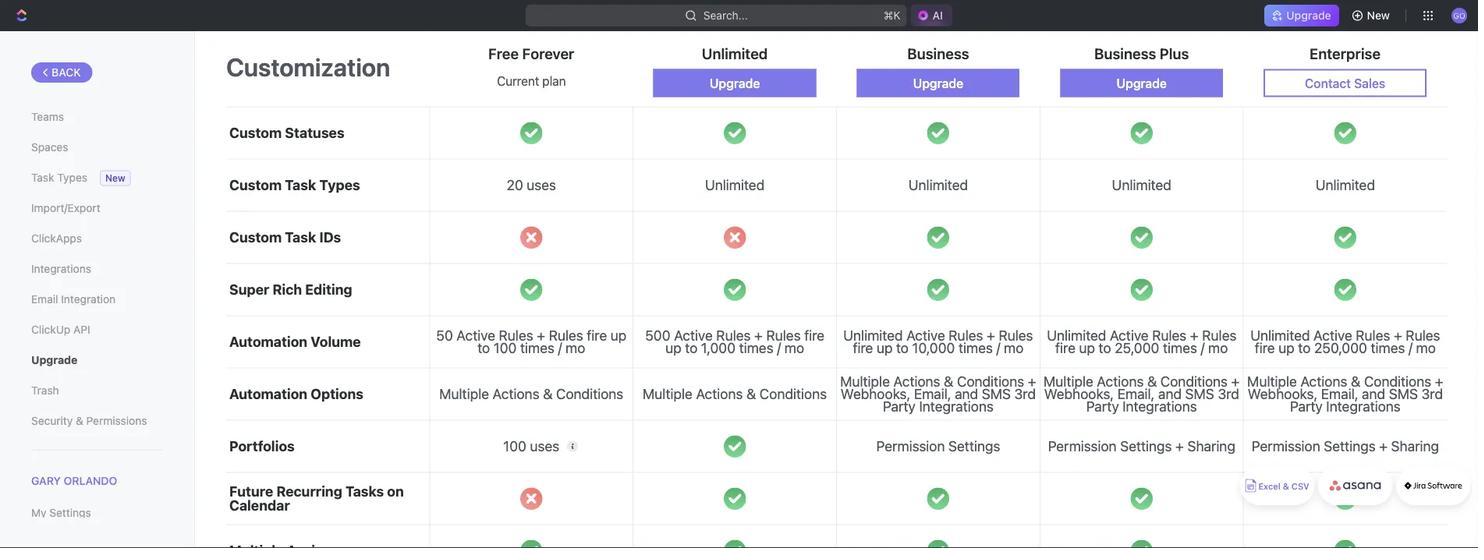 Task type: locate. For each thing, give the bounding box(es) containing it.
times inside unlimited active rules + rules fire up to 10,000 times / mo
[[959, 340, 993, 357]]

6 rules from the left
[[999, 327, 1033, 344]]

0 horizontal spatial permission settings + sharing
[[1048, 438, 1235, 455]]

3 party from the left
[[1290, 398, 1323, 415]]

3 to from the left
[[896, 340, 909, 357]]

4 to from the left
[[1099, 340, 1111, 357]]

up for unlimited active rules + rules fire up to 10,000 times / mo
[[877, 340, 893, 357]]

3 / from the left
[[997, 340, 1000, 357]]

rules
[[499, 327, 533, 344], [549, 327, 583, 344], [716, 327, 751, 344], [766, 327, 801, 344], [949, 327, 983, 344], [999, 327, 1033, 344], [1152, 327, 1187, 344], [1202, 327, 1237, 344], [1356, 327, 1390, 344], [1406, 327, 1440, 344]]

1 horizontal spatial sms
[[1185, 386, 1214, 403]]

/ inside 500 active rules + rules fire up to 1,000 times / mo
[[777, 340, 781, 357]]

3 active from the left
[[907, 327, 945, 344]]

8 rules from the left
[[1202, 327, 1237, 344]]

1 active from the left
[[457, 327, 495, 344]]

3 sms from the left
[[1389, 386, 1418, 403]]

1 rules from the left
[[499, 327, 533, 344]]

1 horizontal spatial new
[[1367, 9, 1390, 22]]

to
[[477, 340, 490, 357], [685, 340, 698, 357], [896, 340, 909, 357], [1099, 340, 1111, 357], [1298, 340, 1311, 357]]

permission settings
[[876, 438, 1000, 455]]

up inside 50 active rules + rules fire up to 100 times / mo
[[611, 327, 627, 344]]

task
[[31, 171, 54, 184], [285, 177, 316, 194], [285, 229, 316, 246]]

upgrade down business plus
[[1117, 76, 1167, 91]]

fire inside 50 active rules + rules fire up to 100 times / mo
[[587, 327, 607, 344]]

fire
[[587, 327, 607, 344], [804, 327, 825, 344], [853, 340, 873, 357], [1055, 340, 1076, 357], [1255, 340, 1275, 357]]

3 permission from the left
[[1252, 438, 1320, 455]]

active
[[457, 327, 495, 344], [674, 327, 713, 344], [907, 327, 945, 344], [1110, 327, 1149, 344], [1314, 327, 1352, 344]]

4 times from the left
[[1163, 340, 1197, 357]]

mo
[[566, 340, 585, 357], [785, 340, 804, 357], [1004, 340, 1024, 357], [1208, 340, 1228, 357], [1416, 340, 1436, 357]]

future recurring tasks on calendar
[[229, 483, 404, 514]]

fire for 500 active rules + rules fire up to 1,000 times / mo
[[804, 327, 825, 344]]

2 vertical spatial custom
[[229, 229, 282, 246]]

up inside unlimited active rules + rules fire up to 10,000 times / mo
[[877, 340, 893, 357]]

upgrade down clickup
[[31, 354, 78, 367]]

task down custom statuses
[[285, 177, 316, 194]]

active inside the unlimited active rules + rules fire up to 25,000 times / mo
[[1110, 327, 1149, 344]]

1 permission settings + sharing from the left
[[1048, 438, 1235, 455]]

2 sharing from the left
[[1391, 438, 1439, 455]]

active inside 500 active rules + rules fire up to 1,000 times / mo
[[674, 327, 713, 344]]

3 mo from the left
[[1004, 340, 1024, 357]]

upgrade link down 'clickup api' link
[[31, 347, 163, 374]]

fire inside 500 active rules + rules fire up to 1,000 times / mo
[[804, 327, 825, 344]]

gary orlando
[[31, 475, 117, 488]]

2 horizontal spatial permission
[[1252, 438, 1320, 455]]

1,000
[[701, 340, 736, 357]]

email integration
[[31, 293, 116, 306]]

& down 50 active rules + rules fire up to 100 times / mo
[[543, 386, 553, 403]]

sharing
[[1188, 438, 1235, 455], [1391, 438, 1439, 455]]

+ inside 50 active rules + rules fire up to 100 times / mo
[[537, 327, 545, 344]]

settings
[[949, 438, 1000, 455], [1120, 438, 1172, 455], [1324, 438, 1376, 455], [49, 507, 91, 520]]

upgrade button down search...
[[653, 69, 816, 97]]

permission settings + sharing down multiple actions & conditions + webhooks, email, and sms 3rd party integrations multiple actions & conditions + webhooks, email, and sms 3rd party integrations multiple actions & conditions + webhooks, email, and sms 3rd party integrations on the right bottom of the page
[[1048, 438, 1235, 455]]

to inside unlimited active rules + rules fire up to 250,000 times / mo
[[1298, 340, 1311, 357]]

check image
[[1131, 122, 1153, 144], [1334, 226, 1357, 249], [724, 279, 746, 301], [927, 279, 949, 301], [1334, 488, 1357, 510]]

2 horizontal spatial 3rd
[[1422, 386, 1443, 403]]

1 custom from the top
[[229, 124, 282, 141]]

4 / from the left
[[1201, 340, 1205, 357]]

+
[[537, 327, 545, 344], [754, 327, 763, 344], [987, 327, 995, 344], [1190, 327, 1199, 344], [1394, 327, 1402, 344], [1028, 373, 1036, 390], [1231, 373, 1240, 390], [1435, 373, 1444, 390], [1176, 438, 1184, 455], [1379, 438, 1388, 455]]

task for custom task types
[[285, 177, 316, 194]]

to left the 10,000
[[896, 340, 909, 357]]

upgrade button
[[653, 69, 816, 97], [857, 69, 1020, 97], [1060, 69, 1223, 97]]

0 vertical spatial uses
[[527, 177, 556, 194]]

task left ids
[[285, 229, 316, 246]]

2 automation from the top
[[229, 386, 307, 403]]

1 horizontal spatial upgrade button
[[857, 69, 1020, 97]]

active for 25,000
[[1110, 327, 1149, 344]]

1 3rd from the left
[[1014, 386, 1036, 403]]

3rd
[[1014, 386, 1036, 403], [1218, 386, 1239, 403], [1422, 386, 1443, 403]]

business down ai
[[907, 45, 969, 62]]

integrations link
[[31, 256, 163, 282]]

3 custom from the top
[[229, 229, 282, 246]]

automation up portfolios
[[229, 386, 307, 403]]

0 vertical spatial close image
[[724, 226, 746, 249]]

0 horizontal spatial upgrade link
[[31, 347, 163, 374]]

ai button
[[911, 5, 952, 27]]

2 to from the left
[[685, 340, 698, 357]]

9 rules from the left
[[1356, 327, 1390, 344]]

party
[[883, 398, 916, 415], [1086, 398, 1119, 415], [1290, 398, 1323, 415]]

upgrade
[[1287, 9, 1331, 22], [710, 76, 760, 91], [913, 76, 963, 91], [1117, 76, 1167, 91], [31, 354, 78, 367]]

to inside 50 active rules + rules fire up to 100 times / mo
[[477, 340, 490, 357]]

mo inside 500 active rules + rules fire up to 1,000 times / mo
[[785, 340, 804, 357]]

custom up custom task ids
[[229, 177, 282, 194]]

/ inside unlimited active rules + rules fire up to 10,000 times / mo
[[997, 340, 1000, 357]]

calendar
[[229, 497, 290, 514]]

and down 25,000
[[1158, 386, 1182, 403]]

multiple actions & conditions + webhooks, email, and sms 3rd party integrations multiple actions & conditions + webhooks, email, and sms 3rd party integrations multiple actions & conditions + webhooks, email, and sms 3rd party integrations
[[840, 373, 1444, 415]]

2 / from the left
[[777, 340, 781, 357]]

custom for custom task types
[[229, 177, 282, 194]]

0 horizontal spatial new
[[105, 173, 125, 184]]

up left 1,000
[[665, 340, 681, 357]]

to for 100
[[477, 340, 490, 357]]

email,
[[914, 386, 951, 403], [1118, 386, 1155, 403], [1321, 386, 1358, 403]]

fire inside the unlimited active rules + rules fire up to 25,000 times / mo
[[1055, 340, 1076, 357]]

custom
[[229, 124, 282, 141], [229, 177, 282, 194], [229, 229, 282, 246]]

conditions
[[957, 373, 1024, 390], [1161, 373, 1228, 390], [1364, 373, 1431, 390], [556, 386, 623, 403], [760, 386, 827, 403]]

1 times from the left
[[520, 340, 555, 357]]

0 horizontal spatial 3rd
[[1014, 386, 1036, 403]]

and down the 10,000
[[955, 386, 978, 403]]

1 horizontal spatial sharing
[[1391, 438, 1439, 455]]

1 / from the left
[[558, 340, 562, 357]]

2 custom from the top
[[229, 177, 282, 194]]

multiple actions & conditions down 50 active rules + rules fire up to 100 times / mo
[[439, 386, 623, 403]]

3 upgrade button from the left
[[1060, 69, 1223, 97]]

upgrade link
[[1265, 5, 1339, 27], [31, 347, 163, 374]]

integrations down 250,000
[[1326, 398, 1401, 415]]

/ for 25,000
[[1201, 340, 1205, 357]]

portfolios
[[229, 438, 295, 455]]

1 multiple actions & conditions from the left
[[439, 386, 623, 403]]

to inside the unlimited active rules + rules fire up to 25,000 times / mo
[[1099, 340, 1111, 357]]

automation
[[229, 334, 307, 350], [229, 386, 307, 403]]

active for 250,000
[[1314, 327, 1352, 344]]

automation down rich at the left bottom of page
[[229, 334, 307, 350]]

permissions
[[86, 415, 147, 427]]

0 horizontal spatial webhooks,
[[841, 386, 911, 403]]

1 party from the left
[[883, 398, 916, 415]]

new up the import/export link
[[105, 173, 125, 184]]

0 horizontal spatial email,
[[914, 386, 951, 403]]

1 horizontal spatial types
[[319, 177, 360, 194]]

2 horizontal spatial and
[[1362, 386, 1385, 403]]

fire inside unlimited active rules + rules fire up to 10,000 times / mo
[[853, 340, 873, 357]]

security & permissions link
[[31, 408, 163, 434]]

business
[[907, 45, 969, 62], [1094, 45, 1156, 62]]

up left 25,000
[[1079, 340, 1095, 357]]

multiple
[[840, 373, 890, 390], [1044, 373, 1093, 390], [1247, 373, 1297, 390], [439, 386, 489, 403], [643, 386, 693, 403]]

new button
[[1345, 3, 1399, 28]]

gary
[[31, 475, 61, 488]]

0 horizontal spatial close image
[[520, 488, 543, 510]]

5 to from the left
[[1298, 340, 1311, 357]]

up left the 10,000
[[877, 340, 893, 357]]

types up import/export
[[57, 171, 87, 184]]

excel & csv
[[1259, 482, 1309, 492]]

email
[[31, 293, 58, 306]]

times inside the unlimited active rules + rules fire up to 25,000 times / mo
[[1163, 340, 1197, 357]]

2 business from the left
[[1094, 45, 1156, 62]]

& down the 10,000
[[944, 373, 954, 390]]

fire inside unlimited active rules + rules fire up to 250,000 times / mo
[[1255, 340, 1275, 357]]

free
[[488, 45, 519, 62]]

0 vertical spatial 100
[[494, 340, 517, 357]]

business left the plus
[[1094, 45, 1156, 62]]

1 vertical spatial uses
[[530, 438, 559, 455]]

0 vertical spatial new
[[1367, 9, 1390, 22]]

task down 'spaces' on the left of page
[[31, 171, 54, 184]]

1 vertical spatial automation
[[229, 386, 307, 403]]

100
[[494, 340, 517, 357], [503, 438, 526, 455]]

automation for automation volume
[[229, 334, 307, 350]]

custom left the 'statuses'
[[229, 124, 282, 141]]

2 horizontal spatial party
[[1290, 398, 1323, 415]]

1 horizontal spatial permission settings + sharing
[[1252, 438, 1439, 455]]

mo inside unlimited active rules + rules fire up to 250,000 times / mo
[[1416, 340, 1436, 357]]

0 vertical spatial automation
[[229, 334, 307, 350]]

1 business from the left
[[907, 45, 969, 62]]

upgrade button for business plus
[[1060, 69, 1223, 97]]

forever
[[522, 45, 574, 62]]

up left 500
[[611, 327, 627, 344]]

actions
[[894, 373, 940, 390], [1097, 373, 1144, 390], [1301, 373, 1347, 390], [493, 386, 539, 403], [696, 386, 743, 403]]

import/export link
[[31, 195, 163, 222]]

1 automation from the top
[[229, 334, 307, 350]]

4 mo from the left
[[1208, 340, 1228, 357]]

orlando
[[64, 475, 117, 488]]

active for 100
[[457, 327, 495, 344]]

close image
[[724, 226, 746, 249], [520, 488, 543, 510]]

to left 250,000
[[1298, 340, 1311, 357]]

custom statuses
[[229, 124, 344, 141]]

integrations down clickapps
[[31, 262, 91, 275]]

times inside 500 active rules + rules fire up to 1,000 times / mo
[[739, 340, 773, 357]]

integrations
[[31, 262, 91, 275], [919, 398, 994, 415], [1123, 398, 1197, 415], [1326, 398, 1401, 415]]

rich
[[273, 281, 302, 298]]

unlimited inside the unlimited active rules + rules fire up to 25,000 times / mo
[[1047, 327, 1106, 344]]

3 and from the left
[[1362, 386, 1385, 403]]

3 times from the left
[[959, 340, 993, 357]]

recurring
[[276, 483, 342, 500]]

sms
[[982, 386, 1011, 403], [1185, 386, 1214, 403], [1389, 386, 1418, 403]]

upgrade down ai
[[913, 76, 963, 91]]

party down 250,000
[[1290, 398, 1323, 415]]

mo inside the unlimited active rules + rules fire up to 25,000 times / mo
[[1208, 340, 1228, 357]]

business for business
[[907, 45, 969, 62]]

4 active from the left
[[1110, 327, 1149, 344]]

active inside 50 active rules + rules fire up to 100 times / mo
[[457, 327, 495, 344]]

api
[[73, 323, 90, 336]]

up left 250,000
[[1279, 340, 1295, 357]]

contact sales
[[1305, 76, 1386, 91]]

email, down 250,000
[[1321, 386, 1358, 403]]

1 horizontal spatial multiple actions & conditions
[[643, 386, 827, 403]]

1 horizontal spatial 3rd
[[1218, 386, 1239, 403]]

5 times from the left
[[1371, 340, 1405, 357]]

1 mo from the left
[[566, 340, 585, 357]]

integrations up "permission settings"
[[919, 398, 994, 415]]

to right 50
[[477, 340, 490, 357]]

1 horizontal spatial email,
[[1118, 386, 1155, 403]]

spaces
[[31, 141, 68, 154]]

to for 10,000
[[896, 340, 909, 357]]

0 horizontal spatial sharing
[[1188, 438, 1235, 455]]

2 horizontal spatial upgrade button
[[1060, 69, 1223, 97]]

future
[[229, 483, 273, 500]]

1 sms from the left
[[982, 386, 1011, 403]]

email, down the 10,000
[[914, 386, 951, 403]]

0 horizontal spatial party
[[883, 398, 916, 415]]

0 vertical spatial upgrade link
[[1265, 5, 1339, 27]]

active inside unlimited active rules + rules fire up to 10,000 times / mo
[[907, 327, 945, 344]]

clickup
[[31, 323, 70, 336]]

times
[[520, 340, 555, 357], [739, 340, 773, 357], [959, 340, 993, 357], [1163, 340, 1197, 357], [1371, 340, 1405, 357]]

+ inside unlimited active rules + rules fire up to 250,000 times / mo
[[1394, 327, 1402, 344]]

& inside 'link'
[[1283, 482, 1289, 492]]

mo for unlimited active rules + rules fire up to 25,000 times / mo
[[1208, 340, 1228, 357]]

/ inside the unlimited active rules + rules fire up to 25,000 times / mo
[[1201, 340, 1205, 357]]

up inside 500 active rules + rules fire up to 1,000 times / mo
[[665, 340, 681, 357]]

0 vertical spatial custom
[[229, 124, 282, 141]]

& left the csv
[[1283, 482, 1289, 492]]

to inside unlimited active rules + rules fire up to 10,000 times / mo
[[896, 340, 909, 357]]

0 horizontal spatial business
[[907, 45, 969, 62]]

1 upgrade button from the left
[[653, 69, 816, 97]]

1 horizontal spatial business
[[1094, 45, 1156, 62]]

5 active from the left
[[1314, 327, 1352, 344]]

to left 25,000
[[1099, 340, 1111, 357]]

2 active from the left
[[674, 327, 713, 344]]

1 vertical spatial upgrade link
[[31, 347, 163, 374]]

mo inside unlimited active rules + rules fire up to 10,000 times / mo
[[1004, 340, 1024, 357]]

1 to from the left
[[477, 340, 490, 357]]

upgrade down search...
[[710, 76, 760, 91]]

25,000
[[1115, 340, 1160, 357]]

unlimited
[[702, 45, 768, 62], [705, 177, 765, 194], [909, 177, 968, 194], [1112, 177, 1172, 194], [1316, 177, 1375, 194], [843, 327, 903, 344], [1047, 327, 1106, 344], [1251, 327, 1310, 344]]

upgrade button down ai
[[857, 69, 1020, 97]]

email, down 25,000
[[1118, 386, 1155, 403]]

actions down 50 active rules + rules fire up to 100 times / mo
[[493, 386, 539, 403]]

2 permission from the left
[[1048, 438, 1117, 455]]

/
[[558, 340, 562, 357], [777, 340, 781, 357], [997, 340, 1000, 357], [1201, 340, 1205, 357], [1409, 340, 1413, 357]]

up for 500 active rules + rules fire up to 1,000 times / mo
[[665, 340, 681, 357]]

active inside unlimited active rules + rules fire up to 250,000 times / mo
[[1314, 327, 1352, 344]]

multiple actions & conditions down 1,000
[[643, 386, 827, 403]]

close image
[[520, 226, 543, 249]]

trash link
[[31, 378, 163, 404]]

2 horizontal spatial email,
[[1321, 386, 1358, 403]]

times inside 50 active rules + rules fire up to 100 times / mo
[[520, 340, 555, 357]]

1 permission from the left
[[876, 438, 945, 455]]

and down 250,000
[[1362, 386, 1385, 403]]

up for 50 active rules + rules fire up to 100 times / mo
[[611, 327, 627, 344]]

1 horizontal spatial webhooks,
[[1044, 386, 1114, 403]]

times inside unlimited active rules + rules fire up to 250,000 times / mo
[[1371, 340, 1405, 357]]

permission settings + sharing up the csv
[[1252, 438, 1439, 455]]

2 mo from the left
[[785, 340, 804, 357]]

upgrade link up enterprise
[[1265, 5, 1339, 27]]

1 horizontal spatial and
[[1158, 386, 1182, 403]]

times for 100
[[520, 340, 555, 357]]

task types
[[31, 171, 87, 184]]

to left 1,000
[[685, 340, 698, 357]]

permission settings + sharing
[[1048, 438, 1235, 455], [1252, 438, 1439, 455]]

teams
[[31, 110, 64, 123]]

uses
[[527, 177, 556, 194], [530, 438, 559, 455]]

to inside 500 active rules + rules fire up to 1,000 times / mo
[[685, 340, 698, 357]]

0 horizontal spatial types
[[57, 171, 87, 184]]

search...
[[703, 9, 748, 22]]

2 horizontal spatial webhooks,
[[1248, 386, 1318, 403]]

party down 25,000
[[1086, 398, 1119, 415]]

sales
[[1354, 76, 1386, 91]]

1 vertical spatial 100
[[503, 438, 526, 455]]

0 horizontal spatial upgrade button
[[653, 69, 816, 97]]

1 vertical spatial new
[[105, 173, 125, 184]]

/ inside 50 active rules + rules fire up to 100 times / mo
[[558, 340, 562, 357]]

&
[[944, 373, 954, 390], [1147, 373, 1157, 390], [1351, 373, 1361, 390], [543, 386, 553, 403], [746, 386, 756, 403], [76, 415, 83, 427], [1283, 482, 1289, 492]]

up inside the unlimited active rules + rules fire up to 25,000 times / mo
[[1079, 340, 1095, 357]]

0 horizontal spatial permission
[[876, 438, 945, 455]]

0 horizontal spatial multiple actions & conditions
[[439, 386, 623, 403]]

on
[[387, 483, 404, 500]]

party up "permission settings"
[[883, 398, 916, 415]]

2 horizontal spatial sms
[[1389, 386, 1418, 403]]

1 horizontal spatial upgrade link
[[1265, 5, 1339, 27]]

+ inside unlimited active rules + rules fire up to 10,000 times / mo
[[987, 327, 995, 344]]

up inside unlimited active rules + rules fire up to 250,000 times / mo
[[1279, 340, 1295, 357]]

upgrade button down business plus
[[1060, 69, 1223, 97]]

0 horizontal spatial and
[[955, 386, 978, 403]]

1 horizontal spatial permission
[[1048, 438, 1117, 455]]

types
[[57, 171, 87, 184], [319, 177, 360, 194]]

contact sales button
[[1264, 69, 1427, 97]]

2 upgrade button from the left
[[857, 69, 1020, 97]]

1 vertical spatial close image
[[520, 488, 543, 510]]

custom up super
[[229, 229, 282, 246]]

custom for custom statuses
[[229, 124, 282, 141]]

0 horizontal spatial sms
[[982, 386, 1011, 403]]

to for 1,000
[[685, 340, 698, 357]]

permission
[[876, 438, 945, 455], [1048, 438, 1117, 455], [1252, 438, 1320, 455]]

100 inside 50 active rules + rules fire up to 100 times / mo
[[494, 340, 517, 357]]

customization
[[226, 52, 390, 82]]

/ for 100
[[558, 340, 562, 357]]

fire for unlimited active rules + rules fire up to 10,000 times / mo
[[853, 340, 873, 357]]

/ inside unlimited active rules + rules fire up to 250,000 times / mo
[[1409, 340, 1413, 357]]

unlimited inside unlimited active rules + rules fire up to 250,000 times / mo
[[1251, 327, 1310, 344]]

1 horizontal spatial close image
[[724, 226, 746, 249]]

active for 10,000
[[907, 327, 945, 344]]

contact
[[1305, 76, 1351, 91]]

new up enterprise
[[1367, 9, 1390, 22]]

1 horizontal spatial party
[[1086, 398, 1119, 415]]

5 mo from the left
[[1416, 340, 1436, 357]]

5 / from the left
[[1409, 340, 1413, 357]]

upgrade button for unlimited
[[653, 69, 816, 97]]

types up ids
[[319, 177, 360, 194]]

multiple actions & conditions
[[439, 386, 623, 403], [643, 386, 827, 403]]

security & permissions
[[31, 415, 147, 427]]

integrations down 25,000
[[1123, 398, 1197, 415]]

mo inside 50 active rules + rules fire up to 100 times / mo
[[566, 340, 585, 357]]

2 times from the left
[[739, 340, 773, 357]]

check image
[[520, 122, 543, 144], [724, 122, 746, 144], [927, 122, 949, 144], [1334, 122, 1357, 144], [927, 226, 949, 249], [1131, 226, 1153, 249], [520, 279, 543, 301], [1131, 279, 1153, 301], [1334, 279, 1357, 301], [724, 436, 746, 458], [724, 488, 746, 510], [927, 488, 949, 510], [1131, 488, 1153, 510]]

1 vertical spatial custom
[[229, 177, 282, 194]]



Task type: describe. For each thing, give the bounding box(es) containing it.
2 and from the left
[[1158, 386, 1182, 403]]

actions down 25,000
[[1097, 373, 1144, 390]]

3 3rd from the left
[[1422, 386, 1443, 403]]

2 party from the left
[[1086, 398, 1119, 415]]

email integration link
[[31, 286, 163, 313]]

& down 500 active rules + rules fire up to 1,000 times / mo
[[746, 386, 756, 403]]

back link
[[31, 62, 93, 83]]

custom task ids
[[229, 229, 341, 246]]

& down 250,000
[[1351, 373, 1361, 390]]

csv
[[1292, 482, 1309, 492]]

task for custom task ids
[[285, 229, 316, 246]]

to for 25,000
[[1099, 340, 1111, 357]]

upgrade for business plus
[[1117, 76, 1167, 91]]

2 email, from the left
[[1118, 386, 1155, 403]]

5 rules from the left
[[949, 327, 983, 344]]

times for 10,000
[[959, 340, 993, 357]]

20
[[507, 177, 523, 194]]

mo for unlimited active rules + rules fire up to 10,000 times / mo
[[1004, 340, 1024, 357]]

times for 1,000
[[739, 340, 773, 357]]

uses for 20 uses
[[527, 177, 556, 194]]

4 rules from the left
[[766, 327, 801, 344]]

+ inside 500 active rules + rules fire up to 1,000 times / mo
[[754, 327, 763, 344]]

10 rules from the left
[[1406, 327, 1440, 344]]

super
[[229, 281, 269, 298]]

upgrade for business
[[913, 76, 963, 91]]

excel
[[1259, 482, 1281, 492]]

250,000
[[1314, 340, 1367, 357]]

/ for 10,000
[[997, 340, 1000, 357]]

unlimited active rules + rules fire up to 25,000 times / mo
[[1047, 327, 1237, 357]]

enterprise
[[1310, 45, 1381, 62]]

spaces link
[[31, 134, 163, 161]]

uses for 100 uses
[[530, 438, 559, 455]]

1 webhooks, from the left
[[841, 386, 911, 403]]

upgrade up enterprise
[[1287, 9, 1331, 22]]

50
[[436, 327, 453, 344]]

500 active rules + rules fire up to 1,000 times / mo
[[645, 327, 825, 357]]

⌘k
[[884, 9, 901, 22]]

unlimited inside unlimited active rules + rules fire up to 10,000 times / mo
[[843, 327, 903, 344]]

2 3rd from the left
[[1218, 386, 1239, 403]]

& right security
[[76, 415, 83, 427]]

3 rules from the left
[[716, 327, 751, 344]]

mo for 500 active rules + rules fire up to 1,000 times / mo
[[785, 340, 804, 357]]

100 uses
[[503, 438, 559, 455]]

ai
[[933, 9, 943, 22]]

7 rules from the left
[[1152, 327, 1187, 344]]

actions down 250,000
[[1301, 373, 1347, 390]]

back
[[51, 66, 81, 79]]

actions down the 10,000
[[894, 373, 940, 390]]

up for unlimited active rules + rules fire up to 25,000 times / mo
[[1079, 340, 1095, 357]]

plus
[[1160, 45, 1189, 62]]

import/export
[[31, 202, 100, 215]]

50 active rules + rules fire up to 100 times / mo
[[436, 327, 627, 357]]

custom task types
[[229, 177, 360, 194]]

new inside button
[[1367, 9, 1390, 22]]

tasks
[[346, 483, 384, 500]]

clickup api
[[31, 323, 90, 336]]

active for 1,000
[[674, 327, 713, 344]]

2 rules from the left
[[549, 327, 583, 344]]

clickapps
[[31, 232, 82, 245]]

current
[[497, 73, 539, 88]]

custom for custom task ids
[[229, 229, 282, 246]]

security
[[31, 415, 73, 427]]

excel & csv link
[[1240, 466, 1314, 505]]

upgrade button for business
[[857, 69, 1020, 97]]

statuses
[[285, 124, 344, 141]]

plan
[[542, 73, 566, 88]]

actions down 1,000
[[696, 386, 743, 403]]

to for 250,000
[[1298, 340, 1311, 357]]

2 sms from the left
[[1185, 386, 1214, 403]]

& down 25,000
[[1147, 373, 1157, 390]]

/ for 250,000
[[1409, 340, 1413, 357]]

mo for unlimited active rules + rules fire up to 250,000 times / mo
[[1416, 340, 1436, 357]]

unlimited active rules + rules fire up to 250,000 times / mo
[[1251, 327, 1440, 357]]

automation for automation options
[[229, 386, 307, 403]]

3 email, from the left
[[1321, 386, 1358, 403]]

current plan
[[497, 73, 566, 88]]

1 email, from the left
[[914, 386, 951, 403]]

2 multiple actions & conditions from the left
[[643, 386, 827, 403]]

trash
[[31, 384, 59, 397]]

2 permission settings + sharing from the left
[[1252, 438, 1439, 455]]

1 and from the left
[[955, 386, 978, 403]]

my settings link
[[31, 500, 163, 527]]

times for 25,000
[[1163, 340, 1197, 357]]

free forever
[[488, 45, 574, 62]]

my
[[31, 507, 46, 520]]

up for unlimited active rules + rules fire up to 250,000 times / mo
[[1279, 340, 1295, 357]]

fire for unlimited active rules + rules fire up to 25,000 times / mo
[[1055, 340, 1076, 357]]

editing
[[305, 281, 352, 298]]

clickapps link
[[31, 225, 163, 252]]

my settings
[[31, 507, 91, 520]]

business plus
[[1094, 45, 1189, 62]]

upgrade for unlimited
[[710, 76, 760, 91]]

10,000
[[912, 340, 955, 357]]

fire for 50 active rules + rules fire up to 100 times / mo
[[587, 327, 607, 344]]

unlimited active rules + rules fire up to 10,000 times / mo
[[843, 327, 1033, 357]]

20 uses
[[507, 177, 556, 194]]

options
[[311, 386, 363, 403]]

fire for unlimited active rules + rules fire up to 250,000 times / mo
[[1255, 340, 1275, 357]]

times for 250,000
[[1371, 340, 1405, 357]]

teams link
[[31, 104, 163, 130]]

business for business plus
[[1094, 45, 1156, 62]]

+ inside the unlimited active rules + rules fire up to 25,000 times / mo
[[1190, 327, 1199, 344]]

go button
[[1447, 3, 1472, 28]]

ids
[[319, 229, 341, 246]]

settings inside my settings link
[[49, 507, 91, 520]]

go
[[1453, 11, 1465, 20]]

500
[[645, 327, 671, 344]]

/ for 1,000
[[777, 340, 781, 357]]

1 sharing from the left
[[1188, 438, 1235, 455]]

integration
[[61, 293, 116, 306]]

volume
[[311, 334, 361, 350]]

3 webhooks, from the left
[[1248, 386, 1318, 403]]

super rich editing
[[229, 281, 352, 298]]

automation volume
[[229, 334, 361, 350]]

2 webhooks, from the left
[[1044, 386, 1114, 403]]

mo for 50 active rules + rules fire up to 100 times / mo
[[566, 340, 585, 357]]

clickup api link
[[31, 317, 163, 343]]

automation options
[[229, 386, 363, 403]]



Task type: vqa. For each thing, say whether or not it's contained in the screenshot.


